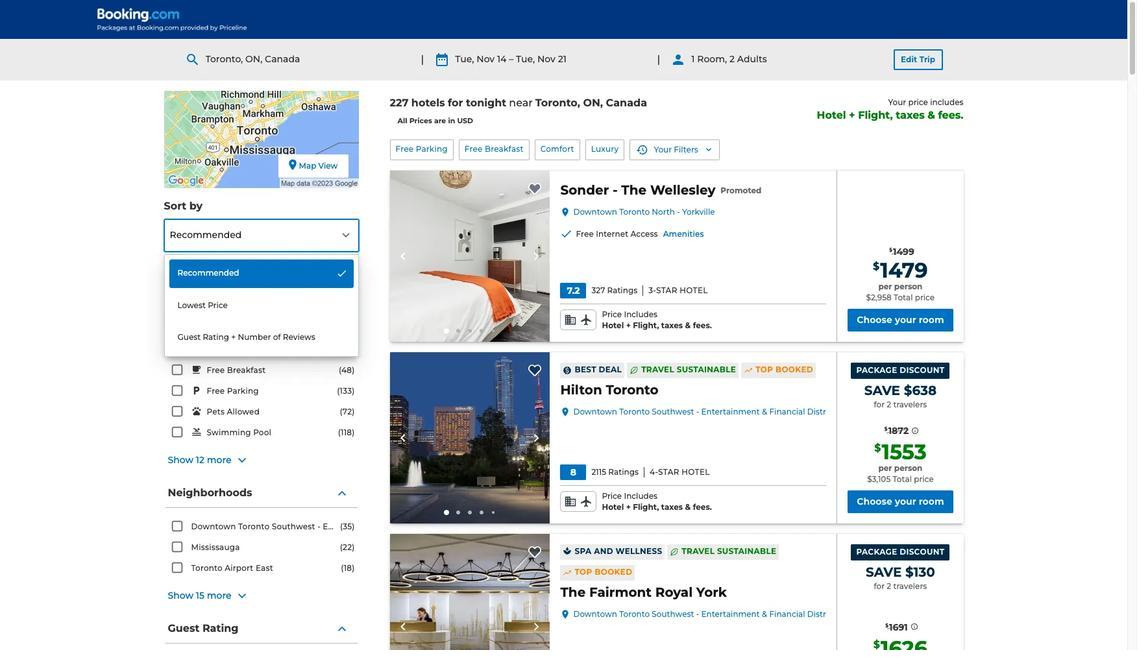 Task type: describe. For each thing, give the bounding box(es) containing it.
includes
[[930, 97, 964, 107]]

your filters button
[[630, 139, 720, 160]]

(22)
[[340, 543, 355, 552]]

1 tue, from the left
[[455, 53, 474, 65]]

east
[[256, 563, 273, 573]]

fairmont
[[589, 585, 652, 600]]

1 horizontal spatial on,
[[583, 97, 603, 109]]

save for save $638
[[864, 383, 900, 398]]

hilton
[[561, 382, 602, 398]]

1 nov from the left
[[477, 53, 495, 65]]

pets
[[207, 407, 225, 417]]

the fairmont royal york element
[[561, 583, 727, 602]]

travel sustainable for hilton toronto
[[641, 365, 736, 375]]

21
[[558, 53, 567, 65]]

choose for 1479
[[857, 314, 892, 326]]

free internet access amenities
[[576, 229, 704, 239]]

$ 1499 $ 1479 per person $2,958 total price
[[866, 246, 935, 303]]

choose your room button for 1553
[[848, 491, 953, 513]]

swimming
[[207, 428, 251, 438]]

amenities inside dropdown button
[[168, 310, 223, 322]]

access for free internet access
[[262, 345, 290, 355]]

go to image #4 image for 8
[[480, 511, 484, 515]]

save for save $130
[[866, 565, 902, 580]]

travelers for $130
[[894, 581, 927, 591]]

- up 4-star hotel
[[696, 407, 699, 417]]

recommended button
[[164, 219, 359, 252]]

spa
[[575, 547, 592, 557]]

show 12 more
[[168, 455, 231, 466]]

1 photo carousel region from the top
[[390, 171, 550, 342]]

flight, inside your price includes hotel + flight, taxes & fees.
[[858, 109, 893, 121]]

guest rating + number of reviews
[[178, 332, 315, 342]]

0 vertical spatial free breakfast
[[465, 144, 524, 154]]

0 horizontal spatial toronto,
[[205, 53, 243, 65]]

1 horizontal spatial amenities
[[663, 229, 704, 239]]

your filters
[[654, 145, 698, 154]]

yorkville
[[682, 207, 715, 217]]

1 vertical spatial recommended
[[178, 268, 239, 278]]

spa and wellness
[[575, 547, 662, 557]]

guest rating button
[[165, 615, 357, 644]]

+ inside list box
[[231, 332, 236, 342]]

sort
[[164, 200, 187, 212]]

southwest for the fairmont royal york
[[652, 609, 694, 619]]

top booked for fairmont
[[575, 568, 633, 577]]

for for save $638
[[874, 400, 885, 409]]

(72)
[[340, 407, 355, 417]]

free down sonder
[[576, 229, 594, 239]]

1499
[[893, 246, 915, 258]]

2 for save $638
[[887, 400, 891, 409]]

toronto down the mississauga
[[191, 563, 223, 573]]

1691
[[889, 622, 908, 633]]

best
[[575, 365, 596, 375]]

package discount for $130
[[857, 547, 945, 557]]

best deal
[[575, 365, 622, 375]]

swimming pool
[[207, 428, 271, 438]]

toronto down "hilton toronto"
[[619, 407, 650, 417]]

free up pets
[[207, 386, 225, 396]]

lowest price
[[178, 301, 228, 310]]

1 vertical spatial breakfast
[[227, 366, 266, 375]]

booked for fairmont
[[595, 568, 633, 577]]

the fairmont royal york
[[561, 585, 727, 600]]

downtown down hilton
[[574, 407, 617, 417]]

total inside $ 1553 per person $3,105 total price
[[893, 475, 912, 484]]

hilton toronto
[[561, 382, 659, 398]]

free down usd
[[465, 144, 483, 154]]

4-star hotel
[[650, 467, 710, 477]]

top booked for toronto
[[756, 365, 813, 375]]

0 horizontal spatial on,
[[245, 53, 262, 65]]

toronto airport east
[[191, 563, 273, 573]]

choose your room for 1479
[[857, 314, 944, 326]]

royal
[[655, 585, 693, 600]]

(48)
[[339, 365, 355, 375]]

0 vertical spatial free parking
[[396, 144, 448, 154]]

person inside $ 1499 $ 1479 per person $2,958 total price
[[894, 282, 923, 292]]

taxes for 1499
[[661, 321, 683, 330]]

fees. inside your price includes hotel + flight, taxes & fees.
[[938, 109, 964, 121]]

in
[[448, 116, 455, 126]]

14
[[497, 53, 507, 65]]

total inside $ 1499 $ 1479 per person $2,958 total price
[[894, 293, 913, 303]]

package for save $638
[[857, 365, 897, 375]]

downtown toronto southwest - entertainment & financial districts for the fairmont royal york
[[574, 609, 840, 619]]

toronto down the fairmont royal york
[[619, 609, 650, 619]]

0 vertical spatial canada
[[265, 53, 300, 65]]

2115
[[592, 467, 606, 477]]

227
[[390, 97, 409, 109]]

0 horizontal spatial free parking
[[207, 386, 259, 396]]

your for your price includes hotel + flight, taxes & fees.
[[888, 97, 906, 107]]

neighborhoods
[[168, 487, 252, 499]]

- right north
[[677, 207, 680, 217]]

discount for save $130
[[900, 547, 945, 557]]

package discount for $638
[[857, 365, 945, 375]]

taxes for for 2 travelers
[[661, 502, 683, 512]]

your price includes hotel + flight, taxes & fees.
[[817, 97, 964, 121]]

near
[[509, 97, 533, 109]]

guest for guest rating
[[168, 622, 200, 635]]

go to image #1 image for 7.2
[[444, 328, 449, 334]]

all prices are in usd
[[398, 116, 473, 126]]

–
[[509, 53, 514, 65]]

sonder - the wellesley
[[561, 182, 716, 198]]

reviews
[[283, 332, 315, 342]]

booking.com packages image
[[96, 8, 248, 31]]

fees. for for 2 travelers
[[693, 502, 712, 512]]

edit trip button
[[894, 49, 943, 70]]

all
[[398, 116, 407, 126]]

price inside $ 1499 $ 1479 per person $2,958 total price
[[915, 293, 935, 303]]

neighborhoods button
[[165, 479, 357, 508]]

top for toronto
[[756, 365, 773, 375]]

internet for free internet access amenities
[[596, 229, 629, 239]]

0 horizontal spatial the
[[561, 585, 586, 600]]

1553
[[882, 440, 927, 465]]

by
[[189, 200, 203, 212]]

rating for guest rating + number of reviews
[[203, 332, 229, 342]]

downtown up the mississauga
[[191, 522, 236, 532]]

toronto down sonder - the wellesley
[[619, 207, 650, 217]]

financial for hilton toronto
[[770, 407, 805, 417]]

downtown toronto southwest - entertainment & financial districts for hilton toronto
[[574, 407, 840, 417]]

12
[[196, 455, 204, 466]]

0 vertical spatial breakfast
[[485, 144, 524, 154]]

$2,958
[[866, 293, 892, 303]]

- right sonder
[[613, 182, 618, 198]]

downtown toronto north - yorkville
[[574, 207, 715, 217]]

price includes hotel + flight, taxes & fees. for 8
[[602, 492, 712, 512]]

0 vertical spatial for
[[448, 97, 463, 109]]

go to image #1 image for 8
[[444, 510, 449, 515]]

north
[[652, 207, 675, 217]]

toronto down "deal"
[[606, 382, 659, 398]]

1 vertical spatial financial
[[393, 522, 430, 532]]

travel for hilton toronto
[[641, 365, 674, 375]]

more for amenities
[[207, 455, 231, 466]]

15
[[196, 590, 204, 602]]

amenities button
[[165, 302, 357, 331]]

1 horizontal spatial canada
[[606, 97, 647, 109]]

prices
[[409, 116, 432, 126]]

mississauga
[[191, 543, 240, 552]]

includes for 7.2
[[624, 310, 658, 320]]

price for 7.2
[[602, 310, 622, 320]]

1872
[[888, 425, 909, 437]]

of
[[273, 332, 281, 342]]

$ 1553 per person $3,105 total price
[[867, 440, 934, 484]]

2 tue, from the left
[[516, 53, 535, 65]]

usd
[[457, 116, 473, 126]]

districts for the fairmont royal york
[[807, 609, 840, 619]]

$ for 1553
[[875, 442, 881, 455]]

guest for guest rating + number of reviews
[[178, 332, 201, 342]]

photo carousel region for save $130
[[390, 534, 550, 650]]

2115 ratings
[[592, 467, 639, 477]]

edit trip
[[901, 55, 935, 64]]

sonder - the wellesley - promoted element
[[561, 181, 762, 199]]

taxes inside your price includes hotel + flight, taxes & fees.
[[896, 109, 925, 121]]

expand image
[[704, 145, 714, 155]]

$ left 1479
[[873, 260, 880, 273]]

discount for save $638
[[900, 365, 945, 375]]

327 ratings
[[592, 285, 638, 295]]

$130
[[906, 565, 935, 580]]

$ for 1872
[[885, 426, 888, 432]]

price inside your price includes hotel + flight, taxes & fees.
[[909, 97, 928, 107]]

| for 1 room, 2 adults
[[657, 53, 660, 65]]

york
[[696, 585, 727, 600]]

$ for 1499
[[889, 247, 893, 253]]

your for your filters
[[654, 145, 672, 154]]

airport
[[225, 563, 254, 573]]

(118)
[[338, 428, 355, 438]]

7.2
[[567, 285, 580, 297]]

allowed
[[227, 407, 260, 417]]

pool
[[253, 428, 271, 438]]

map view
[[299, 161, 338, 171]]

guest rating
[[168, 622, 239, 635]]

wellness
[[616, 547, 662, 557]]

1 room, 2 adults
[[692, 53, 767, 65]]

ratings for 7.2
[[607, 285, 638, 295]]

sustainable for the fairmont royal york
[[717, 547, 777, 557]]

go to image #2 image for 8
[[456, 511, 460, 515]]

show 15 more button
[[168, 589, 355, 604]]

1 horizontal spatial toronto,
[[535, 97, 580, 109]]

access for free internet access amenities
[[631, 229, 658, 239]]

0 vertical spatial parking
[[416, 144, 448, 154]]

comfort
[[541, 144, 574, 154]]

are
[[434, 116, 446, 126]]

227 hotels for tonight near toronto, on, canada
[[390, 97, 647, 109]]

4-
[[650, 467, 658, 477]]

choose your room for 1553
[[857, 496, 944, 508]]



Task type: vqa. For each thing, say whether or not it's contained in the screenshot.
the sorry.
no



Task type: locate. For each thing, give the bounding box(es) containing it.
1 horizontal spatial free breakfast
[[465, 144, 524, 154]]

southwest down neighborhoods dropdown button
[[272, 522, 315, 532]]

free parking up the pets allowed
[[207, 386, 259, 396]]

1 horizontal spatial tue,
[[516, 53, 535, 65]]

internet down guest rating + number of reviews
[[227, 345, 260, 355]]

edit
[[901, 55, 917, 64]]

more inside button
[[207, 455, 231, 466]]

filters
[[674, 145, 698, 154]]

1 vertical spatial price
[[915, 293, 935, 303]]

1 go to image #5 image from the top
[[492, 330, 495, 332]]

per up $3,105
[[879, 464, 892, 473]]

person
[[894, 282, 923, 292], [894, 464, 923, 473]]

1 vertical spatial guest
[[168, 622, 200, 635]]

2 for 2 travelers from the top
[[874, 581, 927, 591]]

go to image #4 image for 7.2
[[480, 329, 484, 333]]

for down save $638 at the bottom
[[874, 400, 885, 409]]

price for 8
[[602, 492, 622, 501]]

internet for free internet access
[[227, 345, 260, 355]]

1 vertical spatial downtown toronto southwest - entertainment & financial districts
[[191, 522, 466, 532]]

choose down $3,105
[[857, 496, 892, 508]]

star
[[656, 285, 678, 295], [658, 467, 680, 477]]

1 vertical spatial more
[[207, 590, 231, 602]]

property building image for save $638
[[390, 352, 550, 524]]

2 go to image #3 image from the top
[[468, 511, 472, 515]]

1 vertical spatial parking
[[227, 386, 259, 396]]

1 choose your room from the top
[[857, 314, 944, 326]]

choose your room down the '$2,958' at the top right of page
[[857, 314, 944, 326]]

price includes hotel + flight, taxes & fees. down 4- in the right of the page
[[602, 492, 712, 512]]

ratings right 327
[[607, 285, 638, 295]]

1 vertical spatial canada
[[606, 97, 647, 109]]

2 per from the top
[[879, 464, 892, 473]]

for 2 travelers for $638
[[874, 400, 927, 409]]

fees. down 3-star hotel
[[693, 321, 712, 330]]

for 2 travelers for $130
[[874, 581, 927, 591]]

districts for hilton toronto
[[807, 407, 840, 417]]

hotel inside your price includes hotel + flight, taxes & fees.
[[817, 109, 846, 121]]

1 choose your room button from the top
[[848, 309, 953, 332]]

internet down downtown toronto north - yorkville
[[596, 229, 629, 239]]

2 vertical spatial financial
[[770, 609, 805, 619]]

$ left 1872
[[885, 426, 888, 432]]

toronto,
[[205, 53, 243, 65], [535, 97, 580, 109]]

1 your from the top
[[895, 314, 916, 326]]

1 vertical spatial person
[[894, 464, 923, 473]]

the
[[621, 182, 647, 198], [561, 585, 586, 600]]

0 vertical spatial ratings
[[607, 285, 638, 295]]

breakfast down the 227 hotels for tonight near toronto, on, canada at top
[[485, 144, 524, 154]]

free down "free internet access"
[[207, 366, 225, 375]]

nov left 21
[[538, 53, 556, 65]]

2 down the save $130
[[887, 581, 891, 591]]

luxury
[[591, 144, 619, 154]]

list box containing recommended
[[164, 254, 359, 357]]

nov left 14 on the top
[[477, 53, 495, 65]]

1 travelers from the top
[[894, 400, 927, 409]]

amenities
[[663, 229, 704, 239], [168, 310, 223, 322]]

1 horizontal spatial the
[[621, 182, 647, 198]]

-
[[613, 182, 618, 198], [677, 207, 680, 217], [696, 407, 699, 417], [318, 522, 321, 532], [696, 609, 699, 619]]

guest down lowest
[[178, 332, 201, 342]]

2 choose your room from the top
[[857, 496, 944, 508]]

show for amenities
[[168, 455, 193, 466]]

parking down all prices are in usd
[[416, 144, 448, 154]]

2 property building image from the top
[[390, 534, 550, 650]]

southwest down royal at the right of the page
[[652, 609, 694, 619]]

includes down 3-
[[624, 310, 658, 320]]

0 vertical spatial go to image #1 image
[[444, 328, 449, 334]]

map
[[299, 161, 316, 171]]

travelers for $638
[[894, 400, 927, 409]]

price right lowest
[[208, 301, 228, 310]]

2 | from the left
[[657, 53, 660, 65]]

choose your room down $3,105
[[857, 496, 944, 508]]

0 vertical spatial fees.
[[938, 109, 964, 121]]

0 vertical spatial photo carousel region
[[390, 171, 550, 342]]

1 vertical spatial amenities
[[168, 310, 223, 322]]

1 vertical spatial choose
[[857, 496, 892, 508]]

your down $ 1553 per person $3,105 total price
[[895, 496, 916, 508]]

1 horizontal spatial |
[[657, 53, 660, 65]]

1 horizontal spatial booked
[[776, 365, 813, 375]]

per inside $ 1553 per person $3,105 total price
[[879, 464, 892, 473]]

0 vertical spatial per
[[879, 282, 892, 292]]

breakfast down "free internet access"
[[227, 366, 266, 375]]

price
[[909, 97, 928, 107], [915, 293, 935, 303], [914, 475, 934, 484]]

|
[[421, 53, 424, 65], [657, 53, 660, 65]]

financial
[[770, 407, 805, 417], [393, 522, 430, 532], [770, 609, 805, 619]]

travel
[[641, 365, 674, 375], [682, 547, 715, 557]]

0 vertical spatial price
[[909, 97, 928, 107]]

1 vertical spatial choose your room
[[857, 496, 944, 508]]

1 for 2 travelers from the top
[[874, 400, 927, 409]]

choose your room button down the '$2,958' at the top right of page
[[848, 309, 953, 332]]

1 vertical spatial go to image #5 image
[[492, 511, 495, 514]]

1 vertical spatial photo carousel region
[[390, 352, 550, 524]]

0 vertical spatial financial
[[770, 407, 805, 417]]

flight, for 1499
[[633, 321, 659, 330]]

ratings for 8
[[608, 467, 639, 477]]

0 vertical spatial guest
[[178, 332, 201, 342]]

- left (35)
[[318, 522, 321, 532]]

2 for save $130
[[887, 581, 891, 591]]

flight, for for 2 travelers
[[633, 502, 659, 512]]

tue, nov 14 – tue, nov 21
[[455, 53, 567, 65]]

view
[[318, 161, 338, 171]]

2 vertical spatial districts
[[807, 609, 840, 619]]

2 vertical spatial flight,
[[633, 502, 659, 512]]

0 vertical spatial districts
[[807, 407, 840, 417]]

travel sustainable for the fairmont royal york
[[682, 547, 777, 557]]

list box
[[164, 254, 359, 357]]

price includes hotel + flight, taxes & fees. down 3-
[[602, 310, 712, 330]]

go to image #3 image
[[468, 329, 472, 333], [468, 511, 472, 515]]

price down the 1553
[[914, 475, 934, 484]]

2 more from the top
[[207, 590, 231, 602]]

0 horizontal spatial tue,
[[455, 53, 474, 65]]

your down $ 1499 $ 1479 per person $2,958 total price
[[895, 314, 916, 326]]

1 package from the top
[[857, 365, 897, 375]]

| left the 1
[[657, 53, 660, 65]]

on,
[[245, 53, 262, 65], [583, 97, 603, 109]]

price down the 327 ratings
[[602, 310, 622, 320]]

star right 2115 ratings
[[658, 467, 680, 477]]

top booked
[[756, 365, 813, 375], [575, 568, 633, 577]]

package discount
[[857, 365, 945, 375], [857, 547, 945, 557]]

star for 7.2
[[656, 285, 678, 295]]

for up in
[[448, 97, 463, 109]]

0 vertical spatial package discount
[[857, 365, 945, 375]]

1 vertical spatial internet
[[227, 345, 260, 355]]

choose your room button
[[848, 309, 953, 332], [848, 491, 953, 513]]

1 per from the top
[[879, 282, 892, 292]]

price left the includes
[[909, 97, 928, 107]]

1 horizontal spatial access
[[631, 229, 658, 239]]

for for save $130
[[874, 581, 885, 591]]

2 room from the top
[[919, 496, 944, 508]]

sustainable
[[677, 365, 736, 375], [717, 547, 777, 557]]

person down 1872
[[894, 464, 923, 473]]

1 property building image from the top
[[390, 352, 550, 524]]

free breakfast
[[465, 144, 524, 154], [207, 366, 266, 375]]

0 vertical spatial travel sustainable
[[641, 365, 736, 375]]

access down downtown toronto north - yorkville
[[631, 229, 658, 239]]

package for save $130
[[857, 547, 897, 557]]

1 go to image #3 image from the top
[[468, 329, 472, 333]]

| for tue, nov 14 – tue, nov 21
[[421, 53, 424, 65]]

guest inside dropdown button
[[168, 622, 200, 635]]

0 vertical spatial toronto,
[[205, 53, 243, 65]]

0 vertical spatial discount
[[900, 365, 945, 375]]

0 vertical spatial for 2 travelers
[[874, 400, 927, 409]]

1 vertical spatial go to image #3 image
[[468, 511, 472, 515]]

wellesley
[[650, 182, 716, 198]]

more inside button
[[207, 590, 231, 602]]

1 vertical spatial for
[[874, 400, 885, 409]]

go to image #1 image
[[444, 328, 449, 334], [444, 510, 449, 515]]

photo carousel region
[[390, 171, 550, 342], [390, 352, 550, 524], [390, 534, 550, 650]]

go to image #5 image
[[492, 330, 495, 332], [492, 511, 495, 514]]

taxes down 4-star hotel
[[661, 502, 683, 512]]

1 more from the top
[[207, 455, 231, 466]]

2 your from the top
[[895, 496, 916, 508]]

total right the '$2,958' at the top right of page
[[894, 293, 913, 303]]

show 15 more
[[168, 590, 231, 602]]

rating for guest rating
[[202, 622, 239, 635]]

2
[[730, 53, 735, 65], [887, 400, 891, 409], [887, 581, 891, 591]]

0 vertical spatial access
[[631, 229, 658, 239]]

0 horizontal spatial amenities
[[168, 310, 223, 322]]

1 vertical spatial districts
[[432, 522, 466, 532]]

room,
[[697, 53, 727, 65]]

room for 1479
[[919, 314, 944, 326]]

2 nov from the left
[[538, 53, 556, 65]]

2 choose from the top
[[857, 496, 892, 508]]

2 includes from the top
[[624, 492, 658, 501]]

1 vertical spatial package
[[857, 547, 897, 557]]

adults
[[737, 53, 767, 65]]

2 right room,
[[730, 53, 735, 65]]

property building image
[[390, 352, 550, 524], [390, 534, 550, 650]]

2 go to image #2 image from the top
[[456, 511, 460, 515]]

0 horizontal spatial free breakfast
[[207, 366, 266, 375]]

1 vertical spatial total
[[893, 475, 912, 484]]

photo carousel region for save $638
[[390, 352, 550, 524]]

2 package discount from the top
[[857, 547, 945, 557]]

southwest up 4-star hotel
[[652, 407, 694, 417]]

includes down 4- in the right of the page
[[624, 492, 658, 501]]

+ inside your price includes hotel + flight, taxes & fees.
[[849, 109, 855, 121]]

discount up the $130
[[900, 547, 945, 557]]

taxes down 3-star hotel
[[661, 321, 683, 330]]

person inside $ 1553 per person $3,105 total price
[[894, 464, 923, 473]]

property building image for save $130
[[390, 534, 550, 650]]

1 includes from the top
[[624, 310, 658, 320]]

0 vertical spatial package
[[857, 365, 897, 375]]

go to image #2 image for 7.2
[[456, 329, 460, 333]]

0 vertical spatial rating
[[203, 332, 229, 342]]

recommended inside recommended dropdown button
[[170, 229, 242, 241]]

rating inside dropdown button
[[202, 622, 239, 635]]

the down spa
[[561, 585, 586, 600]]

1 vertical spatial choose your room button
[[848, 491, 953, 513]]

travel for the fairmont royal york
[[682, 547, 715, 557]]

2 price includes hotel + flight, taxes & fees. from the top
[[602, 492, 712, 512]]

2 photo carousel region from the top
[[390, 352, 550, 524]]

0 vertical spatial 2
[[730, 53, 735, 65]]

internet
[[596, 229, 629, 239], [227, 345, 260, 355]]

$ inside $ 1872
[[885, 426, 888, 432]]

more right 15
[[207, 590, 231, 602]]

southwest for hilton toronto
[[652, 407, 694, 417]]

1 choose from the top
[[857, 314, 892, 326]]

0 horizontal spatial access
[[262, 345, 290, 355]]

1 vertical spatial free parking
[[207, 386, 259, 396]]

travel up york
[[682, 547, 715, 557]]

fees. down the includes
[[938, 109, 964, 121]]

1 vertical spatial discount
[[900, 547, 945, 557]]

districts
[[807, 407, 840, 417], [432, 522, 466, 532], [807, 609, 840, 619]]

price includes hotel + flight, taxes & fees. for 7.2
[[602, 310, 712, 330]]

discount up the $638
[[900, 365, 945, 375]]

save left the $130
[[866, 565, 902, 580]]

2 discount from the top
[[900, 547, 945, 557]]

price inside $ 1553 per person $3,105 total price
[[914, 475, 934, 484]]

(133)
[[337, 386, 355, 396]]

your for 1479
[[895, 314, 916, 326]]

entertainment for hilton toronto
[[701, 407, 760, 417]]

3-
[[649, 285, 656, 295]]

0 vertical spatial on,
[[245, 53, 262, 65]]

1 vertical spatial toronto,
[[535, 97, 580, 109]]

0 vertical spatial choose your room
[[857, 314, 944, 326]]

3-star hotel
[[649, 285, 708, 295]]

downtown down fairmont
[[574, 609, 617, 619]]

free internet access
[[207, 345, 290, 355]]

recommended up the lowest price
[[178, 268, 239, 278]]

2 go to image #1 image from the top
[[444, 510, 449, 515]]

show for neighborhoods
[[168, 590, 193, 602]]

per up the '$2,958' at the top right of page
[[879, 282, 892, 292]]

2 down save $638 at the bottom
[[887, 400, 891, 409]]

choose your room button for 1479
[[848, 309, 953, 332]]

$ left 1691
[[885, 622, 889, 629]]

access down of
[[262, 345, 290, 355]]

go to image #3 image for 8
[[468, 511, 472, 515]]

go to image #2 image
[[456, 329, 460, 333], [456, 511, 460, 515]]

taxes
[[896, 109, 925, 121], [661, 321, 683, 330], [661, 502, 683, 512]]

show inside button
[[168, 590, 193, 602]]

2 travelers from the top
[[894, 581, 927, 591]]

tonight
[[466, 97, 507, 109]]

2 person from the top
[[894, 464, 923, 473]]

(216)
[[337, 345, 355, 354]]

1 vertical spatial your
[[895, 496, 916, 508]]

2 choose your room button from the top
[[848, 491, 953, 513]]

per inside $ 1499 $ 1479 per person $2,958 total price
[[879, 282, 892, 292]]

1 price includes hotel + flight, taxes & fees. from the top
[[602, 310, 712, 330]]

1 vertical spatial 2
[[887, 400, 891, 409]]

the up downtown toronto north - yorkville
[[621, 182, 647, 198]]

(35)
[[340, 522, 355, 532]]

show
[[168, 455, 193, 466], [168, 590, 193, 602]]

booked for toronto
[[776, 365, 813, 375]]

choose your room
[[857, 314, 944, 326], [857, 496, 944, 508]]

1 vertical spatial travelers
[[894, 581, 927, 591]]

1 room from the top
[[919, 314, 944, 326]]

access
[[631, 229, 658, 239], [262, 345, 290, 355]]

0 vertical spatial go to image #3 image
[[468, 329, 472, 333]]

1 vertical spatial entertainment
[[323, 522, 383, 532]]

0 vertical spatial choose
[[857, 314, 892, 326]]

0 vertical spatial room
[[919, 314, 944, 326]]

total
[[894, 293, 913, 303], [893, 475, 912, 484]]

package up the save $130
[[857, 547, 897, 557]]

free breakfast down "free internet access"
[[207, 366, 266, 375]]

travelers down save $638 at the bottom
[[894, 400, 927, 409]]

recommended
[[170, 229, 242, 241], [178, 268, 239, 278]]

1 person from the top
[[894, 282, 923, 292]]

1 horizontal spatial breakfast
[[485, 144, 524, 154]]

0 vertical spatial more
[[207, 455, 231, 466]]

0 vertical spatial go to image #4 image
[[480, 329, 484, 333]]

1 show from the top
[[168, 455, 193, 466]]

0 vertical spatial top booked
[[756, 365, 813, 375]]

free breakfast down usd
[[465, 144, 524, 154]]

includes for 8
[[624, 492, 658, 501]]

more right 12 on the left
[[207, 455, 231, 466]]

0 vertical spatial sustainable
[[677, 365, 736, 375]]

for 2 travelers
[[874, 400, 927, 409], [874, 581, 927, 591]]

hotels
[[411, 97, 445, 109]]

$ for 1691
[[885, 622, 889, 629]]

your for 1553
[[895, 496, 916, 508]]

+
[[849, 109, 855, 121], [626, 321, 631, 330], [231, 332, 236, 342], [626, 502, 631, 512]]

show inside button
[[168, 455, 193, 466]]

0 vertical spatial total
[[894, 293, 913, 303]]

guest
[[178, 332, 201, 342], [168, 622, 200, 635]]

1 vertical spatial ratings
[[608, 467, 639, 477]]

ratings right 2115
[[608, 467, 639, 477]]

1 vertical spatial per
[[879, 464, 892, 473]]

free down all
[[396, 144, 414, 154]]

1 vertical spatial room
[[919, 496, 944, 508]]

downtown toronto southwest - entertainment & financial districts
[[574, 407, 840, 417], [191, 522, 466, 532], [574, 609, 840, 619]]

free down guest rating + number of reviews
[[207, 345, 225, 355]]

room for 1553
[[919, 496, 944, 508]]

sonder
[[561, 182, 609, 198]]

1 go to image #1 image from the top
[[444, 328, 449, 334]]

1 go to image #2 image from the top
[[456, 329, 460, 333]]

0 vertical spatial flight,
[[858, 109, 893, 121]]

0 vertical spatial southwest
[[652, 407, 694, 417]]

| up hotels
[[421, 53, 424, 65]]

2 vertical spatial photo carousel region
[[390, 534, 550, 650]]

1 vertical spatial save
[[866, 565, 902, 580]]

discount
[[900, 365, 945, 375], [900, 547, 945, 557]]

fees. for 1499
[[693, 321, 712, 330]]

hilton toronto element
[[561, 381, 659, 399]]

room
[[919, 314, 944, 326], [919, 496, 944, 508]]

star right the 327 ratings
[[656, 285, 678, 295]]

1 vertical spatial on,
[[583, 97, 603, 109]]

show left 15
[[168, 590, 193, 602]]

hotel
[[817, 109, 846, 121], [680, 285, 708, 295], [602, 321, 624, 330], [682, 467, 710, 477], [602, 502, 624, 512]]

downtown down sonder
[[574, 207, 617, 217]]

travel right "deal"
[[641, 365, 674, 375]]

pets allowed
[[207, 407, 260, 417]]

$
[[889, 247, 893, 253], [873, 260, 880, 273], [885, 426, 888, 432], [875, 442, 881, 455], [885, 622, 889, 629]]

room down $ 1553 per person $3,105 total price
[[919, 496, 944, 508]]

for 2 travelers down the save $130
[[874, 581, 927, 591]]

$638
[[904, 383, 937, 398]]

guest down show 15 more
[[168, 622, 200, 635]]

sustainable for hilton toronto
[[677, 365, 736, 375]]

0 horizontal spatial nov
[[477, 53, 495, 65]]

2 go to image #5 image from the top
[[492, 511, 495, 514]]

1 vertical spatial for 2 travelers
[[874, 581, 927, 591]]

choose for 1553
[[857, 496, 892, 508]]

1 package discount from the top
[[857, 365, 945, 375]]

&
[[928, 109, 935, 121], [685, 321, 691, 330], [762, 407, 767, 417], [685, 502, 691, 512], [385, 522, 391, 532], [762, 609, 767, 619]]

1 vertical spatial southwest
[[272, 522, 315, 532]]

amenities up guest rating + number of reviews
[[168, 310, 223, 322]]

toronto down neighborhoods dropdown button
[[238, 522, 270, 532]]

$ inside $ 1553 per person $3,105 total price
[[875, 442, 881, 455]]

$ 1691
[[885, 622, 908, 633]]

top for fairmont
[[575, 568, 592, 577]]

1479
[[880, 258, 928, 283]]

for
[[448, 97, 463, 109], [874, 400, 885, 409], [874, 581, 885, 591]]

2 package from the top
[[857, 547, 897, 557]]

1 vertical spatial includes
[[624, 492, 658, 501]]

rating down 15
[[202, 622, 239, 635]]

0 horizontal spatial top booked
[[575, 568, 633, 577]]

1 horizontal spatial internet
[[596, 229, 629, 239]]

show 12 more button
[[168, 453, 355, 469]]

0 horizontal spatial top
[[575, 568, 592, 577]]

1 vertical spatial your
[[654, 145, 672, 154]]

trip
[[920, 55, 935, 64]]

1 vertical spatial booked
[[595, 568, 633, 577]]

your inside button
[[654, 145, 672, 154]]

your inside your price includes hotel + flight, taxes & fees.
[[888, 97, 906, 107]]

entertainment for the fairmont royal york
[[701, 609, 760, 619]]

go to image #3 image for 7.2
[[468, 329, 472, 333]]

$ left the 1553
[[875, 442, 881, 455]]

2 vertical spatial downtown toronto southwest - entertainment & financial districts
[[574, 609, 840, 619]]

0 horizontal spatial |
[[421, 53, 424, 65]]

$ inside $ 1691
[[885, 622, 889, 629]]

2 show from the top
[[168, 590, 193, 602]]

lowest
[[178, 301, 206, 310]]

more for neighborhoods
[[207, 590, 231, 602]]

& inside your price includes hotel + flight, taxes & fees.
[[928, 109, 935, 121]]

save $638
[[864, 383, 937, 398]]

save left the $638
[[864, 383, 900, 398]]

2 vertical spatial for
[[874, 581, 885, 591]]

go to image #5 image for 7.2
[[492, 330, 495, 332]]

2 vertical spatial 2
[[887, 581, 891, 591]]

0 vertical spatial downtown toronto southwest - entertainment & financial districts
[[574, 407, 840, 417]]

taxes down edit
[[896, 109, 925, 121]]

travelers down the save $130
[[894, 581, 927, 591]]

1 horizontal spatial travel
[[682, 547, 715, 557]]

show left 12 on the left
[[168, 455, 193, 466]]

star for 8
[[658, 467, 680, 477]]

1 horizontal spatial top booked
[[756, 365, 813, 375]]

go to image #5 image for 8
[[492, 511, 495, 514]]

- down york
[[696, 609, 699, 619]]

your
[[895, 314, 916, 326], [895, 496, 916, 508]]

0 vertical spatial includes
[[624, 310, 658, 320]]

free
[[396, 144, 414, 154], [465, 144, 483, 154], [576, 229, 594, 239], [207, 345, 225, 355], [207, 366, 225, 375], [207, 386, 225, 396]]

package discount up the save $130
[[857, 547, 945, 557]]

image 1 of 20 image
[[390, 171, 550, 342]]

and
[[594, 547, 613, 557]]

person down the 1499
[[894, 282, 923, 292]]

total right $3,105
[[893, 475, 912, 484]]

0 horizontal spatial canada
[[265, 53, 300, 65]]

room down $ 1499 $ 1479 per person $2,958 total price
[[919, 314, 944, 326]]

amenities down yorkville
[[663, 229, 704, 239]]

1 discount from the top
[[900, 365, 945, 375]]

package up save $638 at the bottom
[[857, 365, 897, 375]]

1 | from the left
[[421, 53, 424, 65]]

your left filters at the right top of page
[[654, 145, 672, 154]]

financial for the fairmont royal york
[[770, 609, 805, 619]]

top
[[756, 365, 773, 375], [575, 568, 592, 577]]

1 go to image #4 image from the top
[[480, 329, 484, 333]]

ratings
[[607, 285, 638, 295], [608, 467, 639, 477]]

sort by
[[164, 200, 203, 212]]

go to image #4 image
[[480, 329, 484, 333], [480, 511, 484, 515]]

2 go to image #4 image from the top
[[480, 511, 484, 515]]

1 vertical spatial travel
[[682, 547, 715, 557]]

$ 1872
[[885, 425, 909, 437]]

fees. down 4-star hotel
[[693, 502, 712, 512]]

3 photo carousel region from the top
[[390, 534, 550, 650]]

$ left the 1499
[[889, 247, 893, 253]]



